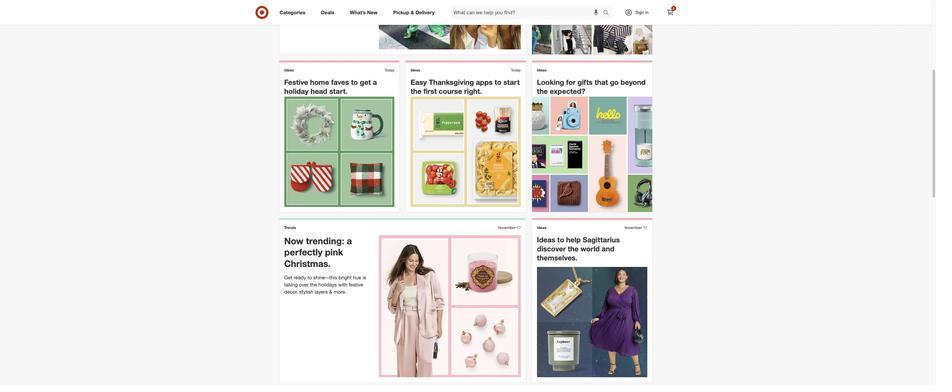 Task type: vqa. For each thing, say whether or not it's contained in the screenshot.
Festive home faves to get a holiday head start. image
yes



Task type: describe. For each thing, give the bounding box(es) containing it.
layers
[[315, 289, 328, 295]]

go
[[610, 78, 619, 86]]

a inside now trending: a perfectly pink christmas.
[[347, 235, 352, 247]]

in
[[645, 10, 649, 15]]

17 for trends
[[517, 225, 521, 230]]

november for trends
[[498, 225, 516, 230]]

delivery
[[415, 9, 435, 15]]

the top ten | most-shared edition image
[[379, 0, 521, 49]]

november 17 for trends
[[498, 225, 521, 230]]

world
[[581, 244, 600, 253]]

now trending: a perfectly pink christmas.
[[284, 235, 352, 269]]

holidays
[[318, 281, 337, 288]]

trends
[[284, 225, 296, 230]]

ideas to help sagittarius discover the world and themselves.
[[537, 235, 620, 262]]

shine—this
[[313, 274, 337, 281]]

festive home faves to get a holiday head start.
[[284, 78, 377, 95]]

and
[[602, 244, 614, 253]]

pickup & delivery
[[393, 9, 435, 15]]

sign in link
[[620, 6, 658, 19]]

is
[[363, 274, 366, 281]]

ideas for festive home faves to get a holiday head start.
[[284, 68, 294, 72]]

to inside ideas to help sagittarius discover the world and themselves.
[[557, 235, 564, 244]]

the inside 'get ready to shine—this bright hue is taking over the holidays with festive decor, stylish layers & more.'
[[310, 281, 317, 288]]

apps
[[476, 78, 493, 86]]

to inside 'get ready to shine—this bright hue is taking over the holidays with festive decor, stylish layers & more.'
[[307, 274, 312, 281]]

course
[[439, 87, 462, 95]]

stylish
[[299, 289, 313, 295]]

17 for ideas
[[643, 225, 647, 230]]

looking
[[537, 78, 564, 86]]

collage of people showing off their #targetstyle image
[[532, 0, 652, 54]]

head
[[311, 87, 327, 95]]

faves
[[331, 78, 349, 86]]

pickup & delivery link
[[388, 6, 442, 19]]

categories link
[[274, 6, 313, 19]]

ideas for easy thanksgiving apps to start the first course right.
[[411, 68, 420, 72]]

today for easy thanksgiving apps to start the first course right.
[[511, 68, 521, 72]]

the inside ideas to help sagittarius discover the world and themselves.
[[568, 244, 579, 253]]

get ready to shine—this bright hue is taking over the holidays with festive decor, stylish layers & more.
[[284, 274, 366, 295]]

right.
[[464, 87, 482, 95]]

the inside looking for gifts that go beyond the expected?
[[537, 87, 548, 95]]

ideas to help sagittarius discover the world and themselves. image
[[537, 267, 647, 377]]

the inside easy thanksgiving apps to start the first course right.
[[411, 87, 421, 95]]

deals
[[321, 9, 334, 15]]

home
[[310, 78, 329, 86]]

festive
[[284, 78, 308, 86]]

sign
[[635, 10, 644, 15]]

christmas.
[[284, 258, 331, 269]]

get
[[284, 274, 292, 281]]

themselves.
[[537, 253, 577, 262]]

help
[[566, 235, 581, 244]]

beyond
[[621, 78, 646, 86]]

& inside pickup & delivery link
[[411, 9, 414, 15]]

easy thanksgiving apps to start the first course right.
[[411, 78, 520, 95]]

sagittarius
[[583, 235, 620, 244]]

hue
[[353, 274, 361, 281]]

first
[[423, 87, 437, 95]]

discover
[[537, 244, 566, 253]]

start.
[[329, 87, 348, 95]]

more.
[[334, 289, 346, 295]]

categories
[[280, 9, 305, 15]]

looking for gifts that go beyond the expected?
[[537, 78, 646, 95]]

what's new link
[[345, 6, 385, 19]]

what's
[[350, 9, 366, 15]]



Task type: locate. For each thing, give the bounding box(es) containing it.
today
[[385, 68, 394, 72], [511, 68, 521, 72]]

that
[[595, 78, 608, 86]]

november 17
[[498, 225, 521, 230], [625, 225, 647, 230]]

0 horizontal spatial &
[[329, 289, 332, 295]]

2 17 from the left
[[643, 225, 647, 230]]

0 horizontal spatial november 17
[[498, 225, 521, 230]]

0 vertical spatial a
[[373, 78, 377, 86]]

1 horizontal spatial 17
[[643, 225, 647, 230]]

1 horizontal spatial &
[[411, 9, 414, 15]]

2
[[673, 7, 674, 10]]

ideas
[[284, 68, 294, 72], [411, 68, 420, 72], [537, 68, 547, 72], [537, 225, 547, 230], [537, 235, 555, 244]]

over
[[299, 281, 309, 288]]

what's new
[[350, 9, 378, 15]]

sign in
[[635, 10, 649, 15]]

a right trending:
[[347, 235, 352, 247]]

expected?
[[550, 87, 585, 95]]

to left get
[[351, 78, 358, 86]]

& inside 'get ready to shine—this bright hue is taking over the holidays with festive decor, stylish layers & more.'
[[329, 289, 332, 295]]

1 november 17 from the left
[[498, 225, 521, 230]]

1 17 from the left
[[517, 225, 521, 230]]

1 vertical spatial &
[[329, 289, 332, 295]]

trending:
[[306, 235, 344, 247]]

now trending: a perfectly pink christmas. image
[[379, 235, 521, 377]]

search
[[600, 10, 615, 16]]

thanksgiving
[[429, 78, 474, 86]]

november for ideas
[[625, 225, 642, 230]]

november
[[498, 225, 516, 230], [625, 225, 642, 230]]

1 vertical spatial a
[[347, 235, 352, 247]]

the down easy
[[411, 87, 421, 95]]

deals link
[[316, 6, 342, 19]]

1 today from the left
[[385, 68, 394, 72]]

festive home faves to get a holiday head start. image
[[284, 97, 394, 207]]

taking
[[284, 281, 298, 288]]

0 horizontal spatial today
[[385, 68, 394, 72]]

1 horizontal spatial november 17
[[625, 225, 647, 230]]

a
[[373, 78, 377, 86], [347, 235, 352, 247]]

decor,
[[284, 289, 298, 295]]

What can we help you find? suggestions appear below search field
[[450, 6, 605, 19]]

start
[[503, 78, 520, 86]]

now
[[284, 235, 303, 247]]

holiday
[[284, 87, 309, 95]]

&
[[411, 9, 414, 15], [329, 289, 332, 295]]

the right over
[[310, 281, 317, 288]]

ideas inside ideas to help sagittarius discover the world and themselves.
[[537, 235, 555, 244]]

ideas for ideas to help sagittarius discover the world and themselves.
[[537, 225, 547, 230]]

to up over
[[307, 274, 312, 281]]

a inside festive home faves to get a holiday head start.
[[373, 78, 377, 86]]

easy
[[411, 78, 427, 86]]

search button
[[600, 6, 615, 21]]

0 horizontal spatial a
[[347, 235, 352, 247]]

perfectly
[[284, 247, 322, 258]]

bright
[[339, 274, 352, 281]]

pink
[[325, 247, 343, 258]]

the down help at the right of the page
[[568, 244, 579, 253]]

0 horizontal spatial 17
[[517, 225, 521, 230]]

1 horizontal spatial today
[[511, 68, 521, 72]]

& right pickup
[[411, 9, 414, 15]]

to
[[351, 78, 358, 86], [495, 78, 501, 86], [557, 235, 564, 244], [307, 274, 312, 281]]

0 vertical spatial &
[[411, 9, 414, 15]]

easy thanksgiving apps to start the first course right. image
[[411, 97, 521, 207]]

the
[[411, 87, 421, 95], [537, 87, 548, 95], [568, 244, 579, 253], [310, 281, 317, 288]]

today for festive home faves to get a holiday head start.
[[385, 68, 394, 72]]

get
[[360, 78, 371, 86]]

for
[[566, 78, 576, 86]]

collage of gift ideas image
[[532, 97, 652, 212]]

1 horizontal spatial a
[[373, 78, 377, 86]]

with
[[338, 281, 347, 288]]

2 november 17 from the left
[[625, 225, 647, 230]]

new
[[367, 9, 378, 15]]

2 today from the left
[[511, 68, 521, 72]]

ready
[[294, 274, 306, 281]]

1 horizontal spatial november
[[625, 225, 642, 230]]

1 november from the left
[[498, 225, 516, 230]]

to left start
[[495, 78, 501, 86]]

festive
[[349, 281, 363, 288]]

to inside easy thanksgiving apps to start the first course right.
[[495, 78, 501, 86]]

gifts
[[578, 78, 593, 86]]

17
[[517, 225, 521, 230], [643, 225, 647, 230]]

november 17 for ideas
[[625, 225, 647, 230]]

2 link
[[663, 6, 677, 19]]

0 horizontal spatial november
[[498, 225, 516, 230]]

pickup
[[393, 9, 409, 15]]

& down holidays
[[329, 289, 332, 295]]

a right get
[[373, 78, 377, 86]]

2 november from the left
[[625, 225, 642, 230]]

the down looking
[[537, 87, 548, 95]]

to left help at the right of the page
[[557, 235, 564, 244]]

to inside festive home faves to get a holiday head start.
[[351, 78, 358, 86]]



